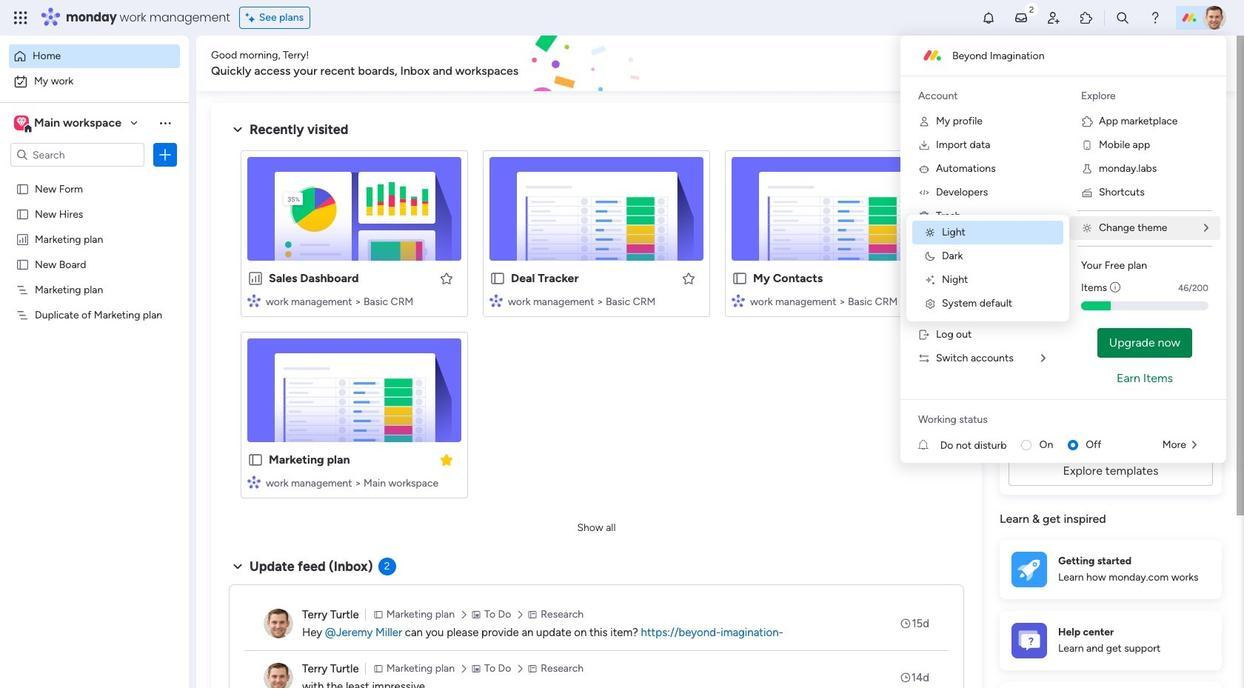 Task type: locate. For each thing, give the bounding box(es) containing it.
public board image for add to favorites image
[[732, 270, 748, 287]]

workspace options image
[[158, 115, 173, 130]]

search everything image
[[1116, 10, 1131, 25]]

close recently visited image
[[229, 121, 247, 139]]

administration image
[[919, 258, 931, 270]]

0 horizontal spatial add to favorites image
[[439, 271, 454, 286]]

1 horizontal spatial terry turtle image
[[1203, 6, 1227, 30]]

0 horizontal spatial public dashboard image
[[16, 232, 30, 246]]

public dashboard image inside quick search results list box
[[247, 270, 264, 287]]

1 horizontal spatial public dashboard image
[[247, 270, 264, 287]]

notifications image
[[982, 10, 997, 25]]

see plans image
[[246, 10, 259, 26]]

add to favorites image
[[439, 271, 454, 286], [682, 271, 697, 286]]

night image
[[925, 274, 937, 286]]

public board image
[[16, 207, 30, 221]]

1 horizontal spatial add to favorites image
[[682, 271, 697, 286]]

terry turtle image right help icon
[[1203, 6, 1227, 30]]

shortcuts image
[[1082, 187, 1094, 199]]

1 vertical spatial public dashboard image
[[247, 270, 264, 287]]

1 vertical spatial terry turtle image
[[264, 663, 293, 688]]

public dashboard image
[[16, 232, 30, 246], [247, 270, 264, 287]]

public board image for second add to favorites icon
[[490, 270, 506, 287]]

0 vertical spatial option
[[9, 44, 180, 68]]

0 vertical spatial public dashboard image
[[16, 232, 30, 246]]

import data image
[[919, 139, 931, 151]]

workspace image
[[16, 115, 27, 131]]

terry turtle image
[[1203, 6, 1227, 30], [264, 663, 293, 688]]

remove from favorites image
[[439, 452, 454, 467]]

2 image
[[1025, 1, 1039, 17]]

option
[[9, 44, 180, 68], [9, 70, 180, 93], [0, 175, 189, 178]]

dark image
[[925, 250, 937, 262]]

trash image
[[919, 210, 931, 222]]

0 vertical spatial terry turtle image
[[1203, 6, 1227, 30]]

2 vertical spatial option
[[0, 175, 189, 178]]

light image
[[925, 227, 937, 239]]

terry turtle image down terry turtle image
[[264, 663, 293, 688]]

teams image
[[919, 282, 931, 293]]

public board image
[[16, 182, 30, 196], [16, 257, 30, 271], [490, 270, 506, 287], [732, 270, 748, 287], [247, 452, 264, 468]]

list box
[[0, 173, 189, 527]]

invite members image
[[1047, 10, 1062, 25]]

automations image
[[919, 163, 931, 175]]

templates image image
[[1014, 298, 1209, 400]]

2 element
[[378, 558, 396, 576]]

update feed image
[[1014, 10, 1029, 25]]

close update feed (inbox) image
[[229, 558, 247, 576]]

2 add to favorites image from the left
[[682, 271, 697, 286]]

add to favorites image
[[924, 271, 939, 286]]

log out image
[[919, 329, 931, 341]]

workspace selection element
[[14, 114, 124, 133]]



Task type: vqa. For each thing, say whether or not it's contained in the screenshot.
Contacts related to second Contacts field from the top
no



Task type: describe. For each thing, give the bounding box(es) containing it.
developers image
[[919, 187, 931, 199]]

v2 info image
[[1111, 280, 1121, 296]]

monday.labs image
[[1082, 163, 1094, 175]]

archive image
[[919, 234, 931, 246]]

my profile image
[[919, 116, 931, 127]]

list arrow image
[[1205, 223, 1209, 233]]

invite members image
[[919, 305, 931, 317]]

v2 surfce notifications image
[[919, 438, 941, 453]]

monday marketplace image
[[1080, 10, 1094, 25]]

select product image
[[13, 10, 28, 25]]

public board image for the remove from favorites icon
[[247, 452, 264, 468]]

1 vertical spatial option
[[9, 70, 180, 93]]

v2 user feedback image
[[1012, 55, 1023, 72]]

change theme image
[[1082, 222, 1094, 234]]

check circle image
[[1023, 196, 1032, 207]]

help center element
[[1000, 611, 1223, 670]]

1 add to favorites image from the left
[[439, 271, 454, 286]]

quick search results list box
[[229, 139, 965, 516]]

help image
[[1148, 10, 1163, 25]]

terry turtle image
[[264, 609, 293, 639]]

workspace image
[[14, 115, 29, 131]]

getting started element
[[1000, 540, 1223, 599]]

mobile app image
[[1082, 139, 1094, 151]]

options image
[[158, 147, 173, 162]]

system default image
[[925, 298, 937, 310]]

circle o image
[[1023, 215, 1032, 226]]

0 horizontal spatial terry turtle image
[[264, 663, 293, 688]]

Search in workspace field
[[31, 146, 124, 163]]



